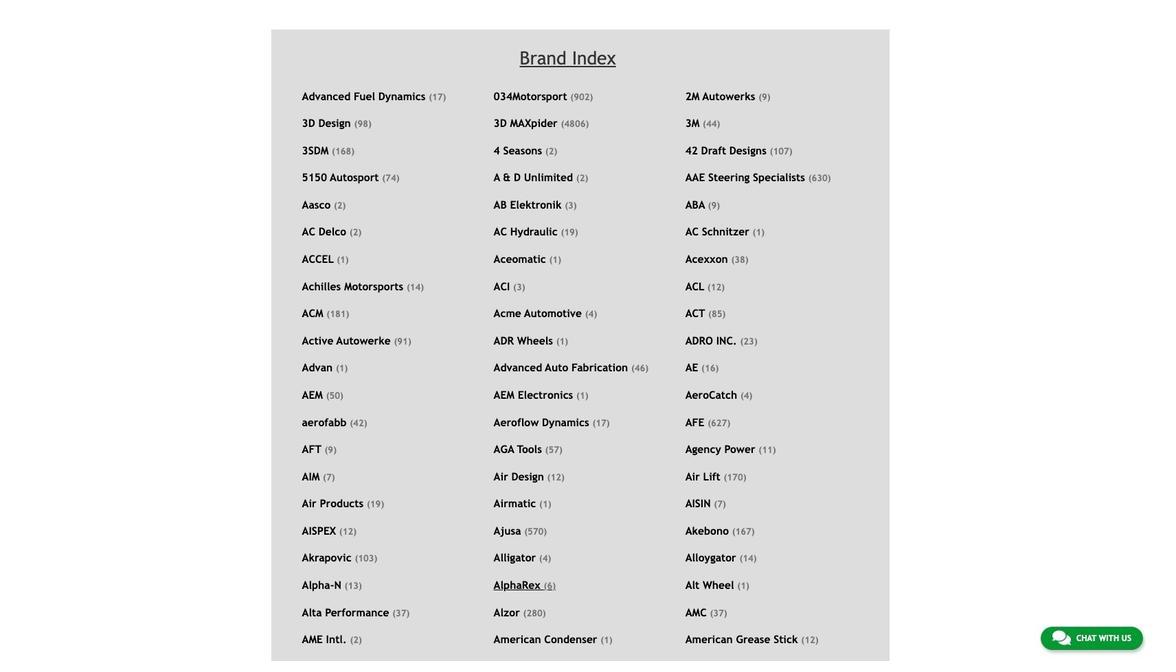 Task type: vqa. For each thing, say whether or not it's contained in the screenshot.
the rightmost Turbocharger link
no



Task type: locate. For each thing, give the bounding box(es) containing it.
comments image
[[1053, 630, 1072, 647]]



